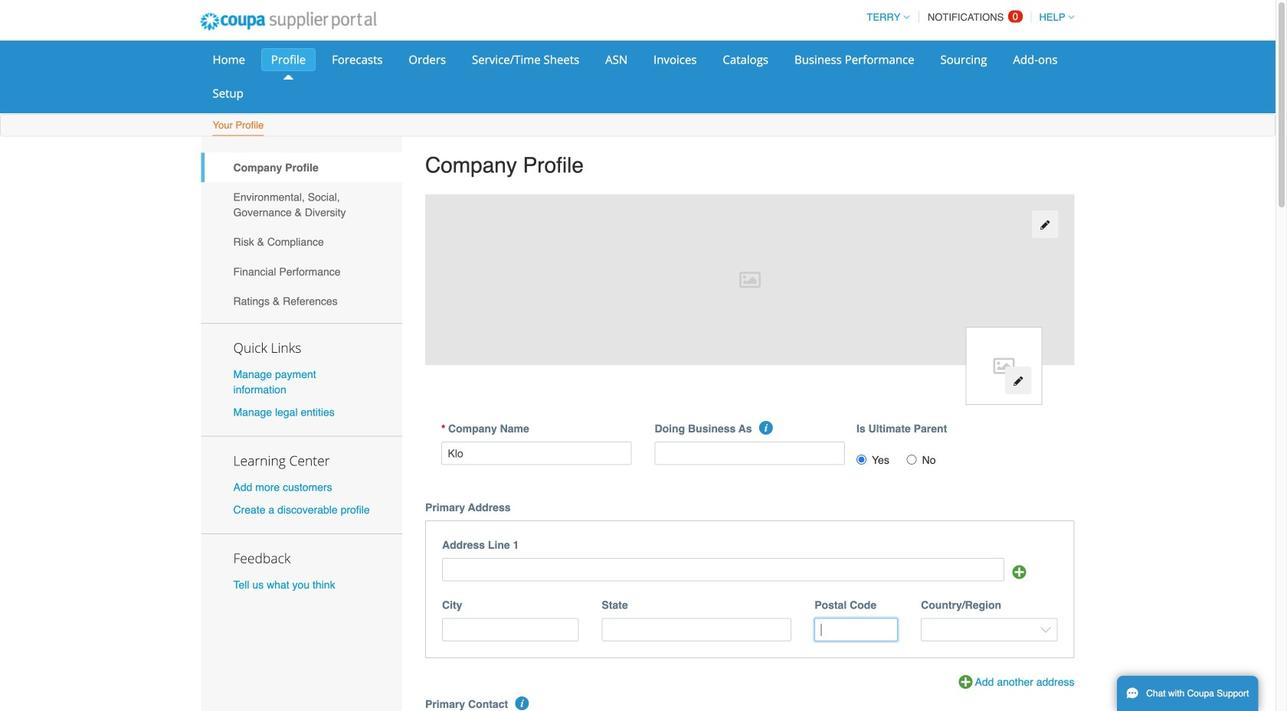 Task type: vqa. For each thing, say whether or not it's contained in the screenshot.
the bottommost Social
no



Task type: describe. For each thing, give the bounding box(es) containing it.
0 horizontal spatial additional information image
[[515, 697, 529, 711]]

1 horizontal spatial additional information image
[[759, 422, 773, 435]]

add image
[[1012, 566, 1026, 580]]

coupa supplier portal image
[[190, 2, 387, 41]]

change image image for background image
[[1040, 220, 1051, 230]]

logo image
[[966, 327, 1043, 405]]

background image
[[425, 195, 1075, 366]]

change image image for logo
[[1013, 376, 1024, 387]]



Task type: locate. For each thing, give the bounding box(es) containing it.
0 vertical spatial additional information image
[[759, 422, 773, 435]]

0 horizontal spatial change image image
[[1013, 376, 1024, 387]]

None radio
[[907, 455, 917, 465]]

change image image
[[1040, 220, 1051, 230], [1013, 376, 1024, 387]]

0 vertical spatial change image image
[[1040, 220, 1051, 230]]

None radio
[[857, 455, 867, 465]]

None text field
[[655, 442, 845, 466], [602, 619, 792, 642], [655, 442, 845, 466], [602, 619, 792, 642]]

None text field
[[441, 442, 632, 466], [442, 559, 1004, 582], [442, 619, 579, 642], [815, 619, 898, 642], [441, 442, 632, 466], [442, 559, 1004, 582], [442, 619, 579, 642], [815, 619, 898, 642]]

navigation
[[860, 2, 1075, 32]]

additional information image
[[759, 422, 773, 435], [515, 697, 529, 711]]

1 horizontal spatial change image image
[[1040, 220, 1051, 230]]

1 vertical spatial change image image
[[1013, 376, 1024, 387]]

1 vertical spatial additional information image
[[515, 697, 529, 711]]



